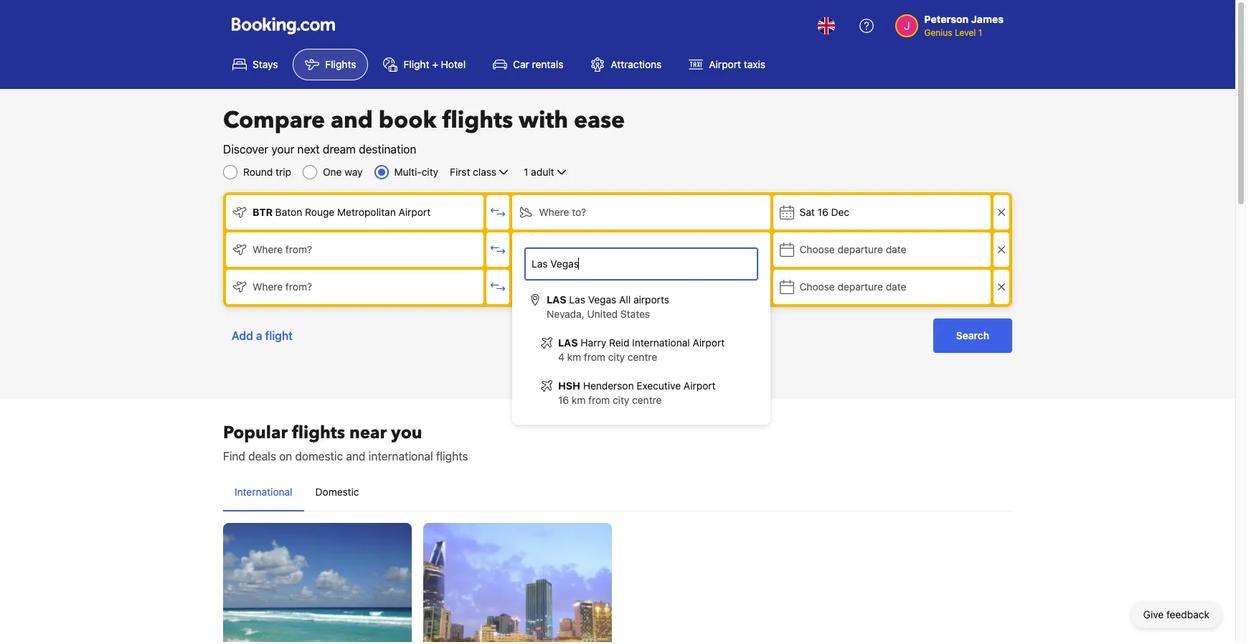 Task type: describe. For each thing, give the bounding box(es) containing it.
add a flight button
[[223, 319, 301, 353]]

flights inside compare and book flights with ease discover your next dream destination
[[442, 105, 513, 136]]

city inside "las harry reid international airport 4 km from city centre"
[[608, 351, 625, 363]]

where from? button
[[226, 232, 484, 267]]

nevada,
[[547, 308, 584, 320]]

1 inside dropdown button
[[524, 166, 528, 178]]

1 inside peterson james genius level 1
[[978, 27, 982, 38]]

flights link
[[293, 49, 368, 80]]

use enter to select airport element
[[524, 287, 759, 413]]

attractions
[[611, 58, 662, 70]]

las harry reid international airport 4 km from city centre
[[558, 336, 725, 363]]

where to? button
[[512, 195, 770, 230]]

adult
[[531, 166, 554, 178]]

1 adult button
[[522, 164, 570, 181]]

henderson
[[583, 379, 634, 392]]

peterson
[[924, 13, 969, 25]]

from? for where from? dropdown button
[[285, 280, 312, 293]]

states
[[620, 308, 650, 320]]

flights
[[325, 58, 356, 70]]

a
[[256, 329, 262, 342]]

reid
[[609, 336, 629, 349]]

compare and book flights with ease discover your next dream destination
[[223, 105, 625, 156]]

las
[[569, 293, 585, 306]]

first
[[450, 166, 470, 178]]

peterson james genius level 1
[[924, 13, 1004, 38]]

united
[[587, 308, 618, 320]]

from inside hsh henderson executive airport 16 km from city centre
[[588, 394, 610, 406]]

international
[[368, 450, 433, 463]]

flight
[[403, 58, 429, 70]]

sat 16 dec
[[800, 206, 849, 218]]

you
[[391, 421, 422, 445]]

4
[[558, 351, 564, 363]]

airport inside hsh henderson executive airport 16 km from city centre
[[684, 379, 716, 392]]

find
[[223, 450, 245, 463]]

16 inside hsh henderson executive airport 16 km from city centre
[[558, 394, 569, 406]]

domestic button
[[304, 473, 371, 511]]

las las vegas all airports nevada, united states
[[547, 293, 669, 320]]

near
[[349, 421, 387, 445]]

flight + hotel
[[403, 58, 466, 70]]

0 vertical spatial city
[[422, 166, 438, 178]]

city inside hsh henderson executive airport 16 km from city centre
[[613, 394, 629, 406]]

round trip
[[243, 166, 291, 178]]

taxis
[[744, 58, 765, 70]]

international button
[[223, 473, 304, 511]]

add a flight
[[232, 329, 293, 342]]

airport taxis
[[709, 58, 765, 70]]

add
[[232, 329, 253, 342]]

car rentals link
[[481, 49, 576, 80]]

international inside button
[[235, 486, 292, 498]]

from? for where from? popup button
[[285, 243, 312, 255]]

flight
[[265, 329, 293, 342]]

attractions link
[[579, 49, 674, 80]]

deals
[[248, 450, 276, 463]]

trip
[[276, 166, 291, 178]]

popular flights near you find deals on domestic and international flights
[[223, 421, 468, 463]]

compare
[[223, 105, 325, 136]]

rentals
[[532, 58, 563, 70]]

btr baton rouge metropolitan airport
[[253, 206, 431, 218]]

sat 16 dec button
[[773, 195, 991, 230]]

feedback
[[1166, 608, 1209, 621]]

baton rouge to ho chi minh city image
[[423, 523, 612, 642]]

ease
[[574, 105, 625, 136]]

departure for choose departure date dropdown button
[[838, 243, 883, 255]]

km inside "las harry reid international airport 4 km from city centre"
[[567, 351, 581, 363]]

multi-
[[394, 166, 422, 178]]

btr
[[253, 206, 273, 218]]

level
[[955, 27, 976, 38]]

search button
[[933, 319, 1012, 353]]

next
[[297, 143, 320, 156]]

date for choose departure date dropdown button
[[886, 243, 906, 255]]

where for where from? popup button
[[253, 243, 283, 255]]



Task type: vqa. For each thing, say whether or not it's contained in the screenshot.
Codes!
no



Task type: locate. For each thing, give the bounding box(es) containing it.
16 right sat
[[818, 206, 828, 218]]

0 vertical spatial date
[[886, 243, 906, 255]]

hsh henderson executive airport 16 km from city centre
[[558, 379, 716, 406]]

centre
[[628, 351, 657, 363], [632, 394, 662, 406]]

from? inside dropdown button
[[285, 280, 312, 293]]

domestic
[[295, 450, 343, 463]]

0 horizontal spatial international
[[235, 486, 292, 498]]

1 vertical spatial from
[[588, 394, 610, 406]]

choose departure date inside dropdown button
[[800, 243, 906, 255]]

metropolitan
[[337, 206, 396, 218]]

from down henderson
[[588, 394, 610, 406]]

2 where from? from the top
[[253, 280, 312, 293]]

and inside the popular flights near you find deals on domestic and international flights
[[346, 450, 366, 463]]

give feedback
[[1143, 608, 1209, 621]]

0 horizontal spatial 1
[[524, 166, 528, 178]]

choose departure date down dec
[[800, 243, 906, 255]]

where inside popup button
[[253, 243, 283, 255]]

flights up domestic
[[292, 421, 345, 445]]

flights right international
[[436, 450, 468, 463]]

airport inside "las harry reid international airport 4 km from city centre"
[[693, 336, 725, 349]]

flight + hotel link
[[371, 49, 478, 80]]

0 vertical spatial where
[[539, 206, 569, 218]]

0 vertical spatial international
[[632, 336, 690, 349]]

km inside hsh henderson executive airport 16 km from city centre
[[572, 394, 586, 406]]

where from? inside dropdown button
[[253, 280, 312, 293]]

from inside "las harry reid international airport 4 km from city centre"
[[584, 351, 605, 363]]

1 vertical spatial centre
[[632, 394, 662, 406]]

city down henderson
[[613, 394, 629, 406]]

0 vertical spatial from?
[[285, 243, 312, 255]]

tab list containing international
[[223, 473, 1012, 512]]

1 vertical spatial international
[[235, 486, 292, 498]]

1 vertical spatial from?
[[285, 280, 312, 293]]

1 departure from the top
[[838, 243, 883, 255]]

centre down executive
[[632, 394, 662, 406]]

domestic
[[315, 486, 359, 498]]

las up nevada,
[[547, 293, 566, 306]]

international
[[632, 336, 690, 349], [235, 486, 292, 498]]

0 vertical spatial from
[[584, 351, 605, 363]]

km right 4 at the bottom
[[567, 351, 581, 363]]

1 choose from the top
[[800, 243, 835, 255]]

centre inside "las harry reid international airport 4 km from city centre"
[[628, 351, 657, 363]]

and up dream
[[331, 105, 373, 136]]

airports
[[633, 293, 669, 306]]

where down btr
[[253, 243, 283, 255]]

from? inside popup button
[[285, 243, 312, 255]]

las
[[547, 293, 566, 306], [558, 336, 578, 349]]

booking.com logo image
[[232, 17, 335, 34], [232, 17, 335, 34]]

0 vertical spatial choose
[[800, 243, 835, 255]]

from? up flight
[[285, 280, 312, 293]]

date
[[886, 243, 906, 255], [886, 280, 906, 293]]

las inside las las vegas all airports nevada, united states
[[547, 293, 566, 306]]

2 choose from the top
[[800, 280, 835, 293]]

and
[[331, 105, 373, 136], [346, 450, 366, 463]]

1 adult
[[524, 166, 554, 178]]

way
[[345, 166, 363, 178]]

16
[[818, 206, 828, 218], [558, 394, 569, 406]]

car rentals
[[513, 58, 563, 70]]

las up 4 at the bottom
[[558, 336, 578, 349]]

multi-city
[[394, 166, 438, 178]]

1 vertical spatial las
[[558, 336, 578, 349]]

choose departure date for choose departure date popup button
[[800, 280, 906, 293]]

departure for choose departure date popup button
[[838, 280, 883, 293]]

where from? button
[[226, 270, 484, 304]]

2 vertical spatial flights
[[436, 450, 468, 463]]

departure
[[838, 243, 883, 255], [838, 280, 883, 293]]

km
[[567, 351, 581, 363], [572, 394, 586, 406]]

0 vertical spatial 16
[[818, 206, 828, 218]]

1 vertical spatial city
[[608, 351, 625, 363]]

international down deals
[[235, 486, 292, 498]]

airport taxis link
[[677, 49, 778, 80]]

where for the where to? dropdown button
[[539, 206, 569, 218]]

las inside "las harry reid international airport 4 km from city centre"
[[558, 336, 578, 349]]

international inside "las harry reid international airport 4 km from city centre"
[[632, 336, 690, 349]]

choose departure date for choose departure date dropdown button
[[800, 243, 906, 255]]

choose for choose departure date popup button
[[800, 280, 835, 293]]

where inside dropdown button
[[539, 206, 569, 218]]

choose inside popup button
[[800, 280, 835, 293]]

1 vertical spatial 16
[[558, 394, 569, 406]]

baton rouge to cancún image
[[223, 523, 412, 642]]

1 vertical spatial 1
[[524, 166, 528, 178]]

Airport or city text field
[[530, 256, 753, 272]]

1 vertical spatial and
[[346, 450, 366, 463]]

choose departure date button
[[773, 232, 991, 267]]

1 vertical spatial km
[[572, 394, 586, 406]]

2 vertical spatial city
[[613, 394, 629, 406]]

international down states
[[632, 336, 690, 349]]

genius
[[924, 27, 952, 38]]

departure inside choose departure date popup button
[[838, 280, 883, 293]]

first class
[[450, 166, 496, 178]]

las for nevada,
[[547, 293, 566, 306]]

car
[[513, 58, 529, 70]]

baton
[[275, 206, 302, 218]]

from?
[[285, 243, 312, 255], [285, 280, 312, 293]]

hotel
[[441, 58, 466, 70]]

centre down reid
[[628, 351, 657, 363]]

1 vertical spatial choose departure date
[[800, 280, 906, 293]]

from? down the baton at the top left of page
[[285, 243, 312, 255]]

0 vertical spatial km
[[567, 351, 581, 363]]

hsh
[[558, 379, 580, 392]]

to?
[[572, 206, 586, 218]]

date for choose departure date popup button
[[886, 280, 906, 293]]

1 horizontal spatial 16
[[818, 206, 828, 218]]

your
[[271, 143, 294, 156]]

0 vertical spatial flights
[[442, 105, 513, 136]]

choose departure date button
[[773, 270, 991, 304]]

vegas
[[588, 293, 616, 306]]

james
[[971, 13, 1004, 25]]

choose departure date down choose departure date dropdown button
[[800, 280, 906, 293]]

0 vertical spatial choose departure date
[[800, 243, 906, 255]]

1 horizontal spatial 1
[[978, 27, 982, 38]]

departure inside choose departure date dropdown button
[[838, 243, 883, 255]]

1 vertical spatial flights
[[292, 421, 345, 445]]

book
[[379, 105, 436, 136]]

where from? for where from? popup button
[[253, 243, 312, 255]]

search
[[956, 329, 989, 341]]

where from? for where from? dropdown button
[[253, 280, 312, 293]]

1 from? from the top
[[285, 243, 312, 255]]

1 vertical spatial choose
[[800, 280, 835, 293]]

date inside dropdown button
[[886, 243, 906, 255]]

give feedback button
[[1132, 602, 1221, 628]]

2 choose departure date from the top
[[800, 280, 906, 293]]

from down the harry
[[584, 351, 605, 363]]

where up add a flight button at the left of the page
[[253, 280, 283, 293]]

where inside dropdown button
[[253, 280, 283, 293]]

and down near
[[346, 450, 366, 463]]

one
[[323, 166, 342, 178]]

stays
[[253, 58, 278, 70]]

2 vertical spatial where
[[253, 280, 283, 293]]

dream
[[323, 143, 356, 156]]

and inside compare and book flights with ease discover your next dream destination
[[331, 105, 373, 136]]

on
[[279, 450, 292, 463]]

16 inside dropdown button
[[818, 206, 828, 218]]

choose inside dropdown button
[[800, 243, 835, 255]]

stays link
[[220, 49, 290, 80]]

where to?
[[539, 206, 586, 218]]

give
[[1143, 608, 1164, 621]]

where from? up flight
[[253, 280, 312, 293]]

flights
[[442, 105, 513, 136], [292, 421, 345, 445], [436, 450, 468, 463]]

where
[[539, 206, 569, 218], [253, 243, 283, 255], [253, 280, 283, 293]]

rouge
[[305, 206, 334, 218]]

round
[[243, 166, 273, 178]]

dec
[[831, 206, 849, 218]]

tab list
[[223, 473, 1012, 512]]

1 right level
[[978, 27, 982, 38]]

flights up the first class
[[442, 105, 513, 136]]

class
[[473, 166, 496, 178]]

date inside popup button
[[886, 280, 906, 293]]

0 horizontal spatial 16
[[558, 394, 569, 406]]

1 date from the top
[[886, 243, 906, 255]]

1 horizontal spatial international
[[632, 336, 690, 349]]

1 left the 'adult'
[[524, 166, 528, 178]]

from
[[584, 351, 605, 363], [588, 394, 610, 406]]

0 vertical spatial and
[[331, 105, 373, 136]]

one way
[[323, 166, 363, 178]]

centre inside hsh henderson executive airport 16 km from city centre
[[632, 394, 662, 406]]

all
[[619, 293, 631, 306]]

city
[[422, 166, 438, 178], [608, 351, 625, 363], [613, 394, 629, 406]]

2 date from the top
[[886, 280, 906, 293]]

16 down hsh
[[558, 394, 569, 406]]

with
[[519, 105, 568, 136]]

0 vertical spatial centre
[[628, 351, 657, 363]]

destination
[[359, 143, 416, 156]]

2 from? from the top
[[285, 280, 312, 293]]

km down hsh
[[572, 394, 586, 406]]

where from?
[[253, 243, 312, 255], [253, 280, 312, 293]]

date down choose departure date dropdown button
[[886, 280, 906, 293]]

departure down dec
[[838, 243, 883, 255]]

harry
[[581, 336, 606, 349]]

discover
[[223, 143, 268, 156]]

2 departure from the top
[[838, 280, 883, 293]]

1 vertical spatial where from?
[[253, 280, 312, 293]]

choose
[[800, 243, 835, 255], [800, 280, 835, 293]]

city down reid
[[608, 351, 625, 363]]

0 vertical spatial departure
[[838, 243, 883, 255]]

1 vertical spatial where
[[253, 243, 283, 255]]

choose departure date inside popup button
[[800, 280, 906, 293]]

+
[[432, 58, 438, 70]]

where left to? at the left top of the page
[[539, 206, 569, 218]]

airport
[[709, 58, 741, 70], [399, 206, 431, 218], [693, 336, 725, 349], [684, 379, 716, 392]]

date down sat 16 dec dropdown button
[[886, 243, 906, 255]]

0 vertical spatial where from?
[[253, 243, 312, 255]]

popular
[[223, 421, 288, 445]]

1 where from? from the top
[[253, 243, 312, 255]]

0 vertical spatial las
[[547, 293, 566, 306]]

1 vertical spatial departure
[[838, 280, 883, 293]]

sat
[[800, 206, 815, 218]]

where from? inside popup button
[[253, 243, 312, 255]]

1 vertical spatial date
[[886, 280, 906, 293]]

where from? down the baton at the top left of page
[[253, 243, 312, 255]]

executive
[[637, 379, 681, 392]]

las for 4
[[558, 336, 578, 349]]

0 vertical spatial 1
[[978, 27, 982, 38]]

1 choose departure date from the top
[[800, 243, 906, 255]]

choose for choose departure date dropdown button
[[800, 243, 835, 255]]

where for where from? dropdown button
[[253, 280, 283, 293]]

city left first
[[422, 166, 438, 178]]

departure down choose departure date dropdown button
[[838, 280, 883, 293]]



